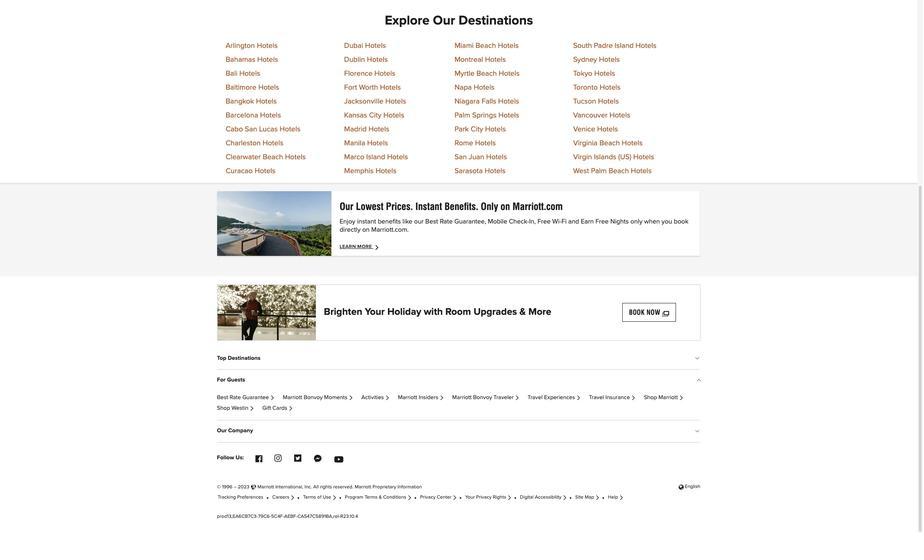 Task type: locate. For each thing, give the bounding box(es) containing it.
prod13,ea6cb7c3-
[[217, 515, 258, 520]]

arrow right image right traveler
[[515, 396, 520, 400]]

our up enjoy
[[340, 201, 354, 213]]

explore
[[385, 14, 430, 27]]

destinations up miami beach hotels
[[459, 14, 533, 27]]

travel insurance link
[[589, 395, 636, 401]]

destinations inside "link"
[[228, 356, 260, 361]]

virginia beach hotels link
[[573, 140, 643, 147]]

tucson
[[573, 98, 596, 105]]

2 bonvoy from the left
[[473, 395, 492, 401]]

arrow right image inside shop marriott link
[[679, 396, 684, 400]]

arrow right image up gift cards
[[270, 396, 275, 400]]

program
[[345, 496, 363, 500]]

arrow right image for marriott bonvoy moments
[[349, 396, 353, 400]]

site map
[[575, 496, 594, 500]]

travel experiences link
[[528, 395, 581, 401]]

travel for travel experiences
[[528, 395, 543, 401]]

0 horizontal spatial more
[[358, 245, 372, 249]]

arrow right image inside "terms of use" 'link'
[[332, 496, 337, 500]]

arrow right image for activities
[[385, 396, 390, 400]]

1 horizontal spatial our
[[340, 201, 354, 213]]

2 dot image from the left
[[514, 497, 516, 499]]

dubai hotels
[[344, 42, 386, 49]]

best up shop westin
[[217, 395, 228, 401]]

on down the instant
[[362, 226, 370, 233]]

arrow right image for travel experiences
[[576, 396, 581, 400]]

manila hotels
[[344, 140, 388, 147]]

arrow right image inside program terms & conditions link
[[407, 496, 412, 500]]

arrow right image inside help link
[[619, 496, 624, 500]]

0 horizontal spatial your
[[365, 307, 385, 317]]

marco island hotels link
[[344, 154, 408, 161]]

san down rome
[[455, 154, 467, 161]]

toronto hotels
[[573, 84, 621, 91]]

dot image down international,
[[297, 497, 299, 499]]

travel left experiences
[[528, 395, 543, 401]]

dot image down information
[[414, 497, 417, 499]]

fi
[[562, 218, 567, 225]]

1 vertical spatial island
[[366, 154, 385, 161]]

arrow right image for shop marriott
[[679, 396, 684, 400]]

free right in,
[[538, 218, 551, 225]]

destinations right top
[[228, 356, 260, 361]]

1 terms from the left
[[303, 496, 316, 500]]

best right our
[[425, 218, 438, 225]]

book now link
[[622, 303, 676, 322]]

your privacy rights
[[465, 496, 506, 500]]

travel for travel insurance
[[589, 395, 604, 401]]

1 dot image from the left
[[267, 497, 269, 499]]

your right "center"
[[465, 496, 475, 500]]

island up memphis hotels link
[[366, 154, 385, 161]]

1 horizontal spatial destinations
[[459, 14, 533, 27]]

1 horizontal spatial shop
[[644, 395, 657, 401]]

1 horizontal spatial free
[[596, 218, 609, 225]]

1 horizontal spatial rate
[[440, 218, 453, 225]]

1 horizontal spatial island
[[615, 42, 634, 49]]

arrow right image right use
[[332, 496, 337, 500]]

center
[[437, 496, 452, 500]]

clearwater beach hotels link
[[226, 154, 306, 161]]

arrow right image inside the "activities" link
[[385, 396, 390, 400]]

south padre island hotels link
[[573, 42, 657, 49]]

marriott for marriott insiders
[[398, 395, 417, 401]]

top destinations
[[217, 356, 260, 361]]

barcelona hotels
[[226, 112, 281, 119]]

city
[[369, 112, 382, 119], [471, 126, 483, 133]]

0 vertical spatial rate
[[440, 218, 453, 225]]

dot image
[[297, 497, 299, 499], [514, 497, 516, 499], [570, 497, 572, 499], [602, 497, 604, 499]]

park city hotels link
[[455, 126, 506, 133]]

arrow right image inside travel insurance link
[[631, 396, 636, 400]]

arrow right image inside marriott bonvoy moments link
[[349, 396, 353, 400]]

arrow right image right learn more
[[375, 244, 381, 251]]

bonvoy
[[304, 395, 323, 401], [473, 395, 492, 401]]

and
[[568, 218, 579, 225]]

arrow right image inside careers link
[[290, 496, 295, 500]]

0 vertical spatial our
[[433, 14, 455, 27]]

2 free from the left
[[596, 218, 609, 225]]

baltimore
[[226, 84, 256, 91]]

san
[[245, 126, 257, 133], [455, 154, 467, 161]]

0 vertical spatial your
[[365, 307, 385, 317]]

privacy center link
[[420, 496, 457, 500]]

2 vertical spatial our
[[217, 428, 227, 434]]

0 horizontal spatial terms
[[303, 496, 316, 500]]

jacksonville
[[344, 98, 384, 105]]

travel left insurance
[[589, 395, 604, 401]]

arrow right image right experiences
[[576, 396, 581, 400]]

1 vertical spatial city
[[471, 126, 483, 133]]

1 vertical spatial destinations
[[228, 356, 260, 361]]

arrow right image inside marriott bonvoy traveler 'link'
[[515, 396, 520, 400]]

0 horizontal spatial best
[[217, 395, 228, 401]]

dot image down marriott international, inc. all rights reserved. marriott proprietary information
[[339, 497, 341, 499]]

0 vertical spatial palm
[[455, 112, 470, 119]]

arrow right image right rights
[[507, 496, 512, 500]]

1 dot image from the left
[[297, 497, 299, 499]]

privacy left rights
[[476, 496, 492, 500]]

2 terms from the left
[[365, 496, 378, 500]]

your left holiday
[[365, 307, 385, 317]]

0 horizontal spatial bonvoy
[[304, 395, 323, 401]]

arrow right image
[[349, 396, 353, 400], [385, 396, 390, 400], [440, 396, 444, 400], [515, 396, 520, 400], [576, 396, 581, 400], [679, 396, 684, 400], [332, 496, 337, 500], [407, 496, 412, 500], [507, 496, 512, 500], [595, 496, 600, 500], [619, 496, 624, 500]]

arrow right image for marriott insiders
[[440, 396, 444, 400]]

travel insurance
[[589, 395, 630, 401]]

woman with ice skates sipping hot cocoa looking at lights on ice rink image
[[217, 285, 316, 340]]

arrow right image for travel insurance
[[631, 396, 636, 400]]

our up miami
[[433, 14, 455, 27]]

3 dot image from the left
[[570, 497, 572, 499]]

2 dot image from the left
[[339, 497, 341, 499]]

arrow right image left site
[[563, 496, 567, 500]]

for guests
[[217, 377, 245, 383]]

0 vertical spatial destinations
[[459, 14, 533, 27]]

kansas city hotels link
[[344, 112, 404, 119]]

0 vertical spatial best
[[425, 218, 438, 225]]

1 vertical spatial on
[[362, 226, 370, 233]]

0 vertical spatial city
[[369, 112, 382, 119]]

1 vertical spatial palm
[[591, 167, 607, 175]]

shop for shop westin
[[217, 406, 230, 412]]

dot image for your privacy rights
[[460, 497, 462, 499]]

mi globe image
[[251, 483, 256, 490]]

for
[[217, 377, 226, 383]]

1 horizontal spatial more
[[529, 307, 552, 317]]

arrow right image inside travel experiences link
[[576, 396, 581, 400]]

1 travel from the left
[[528, 395, 543, 401]]

myrtle beach hotels
[[455, 70, 520, 77]]

arrow right image inside your privacy rights link
[[507, 496, 512, 500]]

dublin hotels
[[344, 56, 388, 63]]

island
[[615, 42, 634, 49], [366, 154, 385, 161]]

all
[[313, 485, 319, 490]]

arrow right image inside best rate guarantee link
[[270, 396, 275, 400]]

privacy left "center"
[[420, 496, 436, 500]]

1 horizontal spatial your
[[465, 496, 475, 500]]

marriott for marriott bonvoy traveler
[[452, 395, 472, 401]]

(us)
[[618, 154, 632, 161]]

1 horizontal spatial city
[[471, 126, 483, 133]]

0 horizontal spatial &
[[379, 496, 382, 500]]

niagara falls hotels
[[455, 98, 519, 105]]

1 vertical spatial shop
[[217, 406, 230, 412]]

arrow right image inside gift cards "link"
[[289, 407, 293, 411]]

0 horizontal spatial destinations
[[228, 356, 260, 361]]

3 dot image from the left
[[414, 497, 417, 499]]

montreal hotels
[[455, 56, 506, 63]]

1 horizontal spatial san
[[455, 154, 467, 161]]

0 vertical spatial on
[[501, 201, 510, 213]]

san down barcelona hotels link
[[245, 126, 257, 133]]

destinations
[[459, 14, 533, 27], [228, 356, 260, 361]]

kansas
[[344, 112, 367, 119]]

directly
[[340, 226, 361, 233]]

traveler
[[494, 395, 514, 401]]

follow
[[217, 455, 234, 461]]

arrow right image inside site map link
[[595, 496, 600, 500]]

company
[[228, 428, 253, 434]]

city up 'rome hotels'
[[471, 126, 483, 133]]

use
[[323, 496, 331, 500]]

0 vertical spatial &
[[520, 307, 526, 317]]

beach down virgin islands (us) hotels
[[609, 167, 629, 175]]

free right earn
[[596, 218, 609, 225]]

more
[[358, 245, 372, 249], [529, 307, 552, 317]]

2 travel from the left
[[589, 395, 604, 401]]

arrow right image down information
[[407, 496, 412, 500]]

arrow right image right cards
[[289, 407, 293, 411]]

city for park
[[471, 126, 483, 133]]

0 horizontal spatial privacy
[[420, 496, 436, 500]]

curacao hotels link
[[226, 167, 276, 175]]

arrow right image down guarantee
[[250, 407, 254, 411]]

marriott.com
[[513, 201, 563, 213]]

niagara
[[455, 98, 480, 105]]

bonvoy left traveler
[[473, 395, 492, 401]]

site map link
[[575, 496, 600, 500]]

in,
[[529, 218, 536, 225]]

1 vertical spatial our
[[340, 201, 354, 213]]

dot image left digital
[[514, 497, 516, 499]]

south
[[573, 42, 592, 49]]

arrow right image right moments
[[349, 396, 353, 400]]

beach up montreal hotels "link"
[[476, 42, 496, 49]]

1 vertical spatial your
[[465, 496, 475, 500]]

1 vertical spatial more
[[529, 307, 552, 317]]

guests
[[227, 377, 245, 383]]

arrow right image for digital accessibility
[[563, 496, 567, 500]]

arrow right image inside digital accessibility link
[[563, 496, 567, 500]]

toronto
[[573, 84, 598, 91]]

beach down charleston hotels at the top of the page
[[263, 154, 283, 161]]

shop right insurance
[[644, 395, 657, 401]]

2 horizontal spatial our
[[433, 14, 455, 27]]

islands
[[594, 154, 617, 161]]

palm down islands
[[591, 167, 607, 175]]

tokyo
[[573, 70, 593, 77]]

0 vertical spatial shop
[[644, 395, 657, 401]]

accessibility
[[535, 496, 562, 500]]

city down 'jacksonville hotels' link
[[369, 112, 382, 119]]

arrow right image right activities
[[385, 396, 390, 400]]

bali hotels link
[[226, 70, 260, 77]]

city for kansas
[[369, 112, 382, 119]]

0 horizontal spatial on
[[362, 226, 370, 233]]

arrow right image right insurance
[[631, 396, 636, 400]]

miami
[[455, 42, 474, 49]]

best rate guarantee link
[[217, 395, 275, 401]]

0 horizontal spatial travel
[[528, 395, 543, 401]]

0 horizontal spatial free
[[538, 218, 551, 225]]

dubai hotels link
[[344, 42, 386, 49]]

terms
[[303, 496, 316, 500], [365, 496, 378, 500]]

0 vertical spatial island
[[615, 42, 634, 49]]

0 horizontal spatial san
[[245, 126, 257, 133]]

marriott for marriott bonvoy moments
[[283, 395, 302, 401]]

0 vertical spatial san
[[245, 126, 257, 133]]

arrow right image right shop marriott
[[679, 396, 684, 400]]

clearwater
[[226, 154, 261, 161]]

0 horizontal spatial rate
[[230, 395, 241, 401]]

terms right "program"
[[365, 496, 378, 500]]

arrow right image
[[375, 244, 381, 251], [270, 396, 275, 400], [631, 396, 636, 400], [250, 407, 254, 411], [289, 407, 293, 411], [290, 496, 295, 500], [453, 496, 457, 500], [563, 496, 567, 500]]

our for company
[[217, 428, 227, 434]]

inc.
[[305, 485, 312, 490]]

1 horizontal spatial terms
[[365, 496, 378, 500]]

instant
[[416, 201, 442, 213]]

manila
[[344, 140, 365, 147]]

on right the only at the top
[[501, 201, 510, 213]]

& down proprietary at the bottom of page
[[379, 496, 382, 500]]

dot image right "center"
[[460, 497, 462, 499]]

book
[[629, 309, 645, 317]]

toronto hotels link
[[573, 84, 621, 91]]

0 horizontal spatial island
[[366, 154, 385, 161]]

arrow right image for help
[[619, 496, 624, 500]]

beach up virgin islands (us) hotels
[[600, 140, 620, 147]]

best inside enjoy instant benefits like our best rate guarantee, mobile check-in, free wi-fi and earn free nights only when you book directly on marriott.com.
[[425, 218, 438, 225]]

rate up shop westin link
[[230, 395, 241, 401]]

4 dot image from the left
[[460, 497, 462, 499]]

terms left of
[[303, 496, 316, 500]]

beach down 'montreal hotels'
[[477, 70, 497, 77]]

arrow right image for terms of use
[[332, 496, 337, 500]]

1 horizontal spatial privacy
[[476, 496, 492, 500]]

shop left westin
[[217, 406, 230, 412]]

arrow right image right map
[[595, 496, 600, 500]]

arrow right image inside marriott insiders "link"
[[440, 396, 444, 400]]

1 horizontal spatial best
[[425, 218, 438, 225]]

hotels
[[257, 42, 278, 49], [365, 42, 386, 49], [498, 42, 519, 49], [636, 42, 657, 49], [257, 56, 278, 63], [367, 56, 388, 63], [485, 56, 506, 63], [599, 56, 620, 63], [239, 70, 260, 77], [375, 70, 395, 77], [499, 70, 520, 77], [594, 70, 615, 77], [258, 84, 279, 91], [380, 84, 401, 91], [474, 84, 495, 91], [600, 84, 621, 91], [256, 98, 277, 105], [385, 98, 406, 105], [498, 98, 519, 105], [598, 98, 619, 105], [260, 112, 281, 119], [384, 112, 404, 119], [499, 112, 519, 119], [610, 112, 631, 119], [280, 126, 301, 133], [369, 126, 390, 133], [485, 126, 506, 133], [597, 126, 618, 133], [263, 140, 284, 147], [367, 140, 388, 147], [475, 140, 496, 147], [622, 140, 643, 147], [285, 154, 306, 161], [387, 154, 408, 161], [486, 154, 507, 161], [634, 154, 654, 161], [255, 167, 276, 175], [376, 167, 397, 175], [485, 167, 506, 175], [631, 167, 652, 175]]

marriott bonvoy moments link
[[283, 395, 353, 401]]

0 vertical spatial more
[[358, 245, 372, 249]]

arrow right image inside privacy center link
[[453, 496, 457, 500]]

1 vertical spatial san
[[455, 154, 467, 161]]

1 horizontal spatial &
[[520, 307, 526, 317]]

1 horizontal spatial palm
[[591, 167, 607, 175]]

arrow right image right the help
[[619, 496, 624, 500]]

rate inside enjoy instant benefits like our best rate guarantee, mobile check-in, free wi-fi and earn free nights only when you book directly on marriott.com.
[[440, 218, 453, 225]]

rate
[[440, 218, 453, 225], [230, 395, 241, 401]]

bonvoy left moments
[[304, 395, 323, 401]]

dot image left site
[[570, 497, 572, 499]]

beach for miami
[[476, 42, 496, 49]]

arrow right image inside shop westin link
[[250, 407, 254, 411]]

napa hotels link
[[455, 84, 495, 91]]

memphis
[[344, 167, 374, 175]]

worth
[[359, 84, 378, 91]]

madrid
[[344, 126, 367, 133]]

&
[[520, 307, 526, 317], [379, 496, 382, 500]]

1 bonvoy from the left
[[304, 395, 323, 401]]

0 horizontal spatial city
[[369, 112, 382, 119]]

sarasota hotels
[[455, 167, 506, 175]]

palm up the park at top
[[455, 112, 470, 119]]

clearwater beach hotels
[[226, 154, 306, 161]]

our left company
[[217, 428, 227, 434]]

dot image left the help
[[602, 497, 604, 499]]

dot image
[[267, 497, 269, 499], [339, 497, 341, 499], [414, 497, 417, 499], [460, 497, 462, 499]]

0 horizontal spatial shop
[[217, 406, 230, 412]]

rate down our lowest prices.  instant benefits.  only on marriott.com
[[440, 218, 453, 225]]

lucas
[[259, 126, 278, 133]]

arrow right image right "center"
[[453, 496, 457, 500]]

1 horizontal spatial bonvoy
[[473, 395, 492, 401]]

1 vertical spatial best
[[217, 395, 228, 401]]

dot image left 'careers'
[[267, 497, 269, 499]]

79c6-
[[258, 515, 271, 520]]

arrow right image down international,
[[290, 496, 295, 500]]

holiday
[[387, 307, 421, 317]]

1 horizontal spatial travel
[[589, 395, 604, 401]]

1 vertical spatial rate
[[230, 395, 241, 401]]

0 horizontal spatial our
[[217, 428, 227, 434]]

arrow right image right insiders
[[440, 396, 444, 400]]

island right the padre
[[615, 42, 634, 49]]

marriott insiders link
[[398, 395, 444, 401]]

& right upgrades
[[520, 307, 526, 317]]



Task type: describe. For each thing, give the bounding box(es) containing it.
1 free from the left
[[538, 218, 551, 225]]

marriott international, inc. all rights reserved. marriott proprietary information
[[258, 485, 422, 490]]

shop westin
[[217, 406, 248, 412]]

careers link
[[272, 496, 295, 500]]

dot image for program terms & conditions
[[339, 497, 341, 499]]

south padre island hotels
[[573, 42, 657, 49]]

park city hotels
[[455, 126, 506, 133]]

arrow right image for program terms & conditions
[[407, 496, 412, 500]]

marriott.com.
[[371, 226, 409, 233]]

tucson hotels
[[573, 98, 619, 105]]

tokyo hotels
[[573, 70, 615, 77]]

fort
[[344, 84, 357, 91]]

tracking
[[218, 496, 236, 500]]

more inside the learn more link
[[358, 245, 372, 249]]

arrow right image for careers
[[290, 496, 295, 500]]

globe image
[[679, 485, 684, 490]]

bonvoy for moments
[[304, 395, 323, 401]]

arrow up image
[[696, 378, 700, 385]]

gift cards
[[262, 406, 287, 412]]

benefits.
[[445, 201, 479, 213]]

2 privacy from the left
[[476, 496, 492, 500]]

aebf-
[[284, 515, 298, 520]]

shop westin link
[[217, 406, 254, 412]]

you
[[662, 218, 672, 225]]

shop for shop marriott
[[644, 395, 657, 401]]

arrow right image for shop westin
[[250, 407, 254, 411]]

1 privacy from the left
[[420, 496, 436, 500]]

arrow right image for your privacy rights
[[507, 496, 512, 500]]

english
[[685, 485, 701, 490]]

charleston hotels link
[[226, 140, 284, 147]]

our lowest prices.  instant benefits.  only on marriott.com
[[340, 201, 563, 213]]

terms of use
[[303, 496, 331, 500]]

proprietary
[[373, 485, 396, 490]]

bahamas hotels link
[[226, 56, 278, 63]]

arlington
[[226, 42, 255, 49]]

arrow right image for gift cards
[[289, 407, 293, 411]]

falls
[[482, 98, 497, 105]]

help
[[608, 496, 618, 500]]

arrow down image
[[696, 356, 700, 363]]

venice hotels link
[[573, 126, 618, 133]]

4 dot image from the left
[[602, 497, 604, 499]]

padre
[[594, 42, 613, 49]]

beach for myrtle
[[477, 70, 497, 77]]

our company link
[[217, 422, 700, 441]]

upgrades
[[474, 307, 517, 317]]

rome hotels link
[[455, 140, 496, 147]]

dublin hotels link
[[344, 56, 388, 63]]

dot image for terms
[[297, 497, 299, 499]]

bangkok
[[226, 98, 254, 105]]

tucson hotels link
[[573, 98, 619, 105]]

miami beach hotels
[[455, 42, 519, 49]]

marriott bonvoy traveler link
[[452, 395, 520, 401]]

dot image for digital
[[514, 497, 516, 499]]

dot image for site
[[570, 497, 572, 499]]

on inside enjoy instant benefits like our best rate guarantee, mobile check-in, free wi-fi and earn free nights only when you book directly on marriott.com.
[[362, 226, 370, 233]]

help link
[[608, 496, 624, 500]]

park
[[455, 126, 469, 133]]

rights
[[320, 485, 332, 490]]

florence hotels
[[344, 70, 395, 77]]

barcelona hotels link
[[226, 112, 281, 119]]

1 vertical spatial &
[[379, 496, 382, 500]]

san juan hotels link
[[455, 154, 507, 161]]

virginia
[[573, 140, 598, 147]]

2023
[[238, 485, 249, 490]]

dot image for privacy center
[[414, 497, 417, 499]]

sarasota hotels link
[[455, 167, 506, 175]]

vancouver hotels
[[573, 112, 631, 119]]

shop marriott
[[644, 395, 678, 401]]

best rate guarantee
[[217, 395, 269, 401]]

dot image for careers
[[267, 497, 269, 499]]

room
[[446, 307, 471, 317]]

gift cards link
[[262, 406, 293, 412]]

barcelona
[[226, 112, 258, 119]]

of
[[317, 496, 322, 500]]

learn
[[340, 245, 356, 249]]

bonvoy for traveler
[[473, 395, 492, 401]]

dubai
[[344, 42, 363, 49]]

our for lowest
[[340, 201, 354, 213]]

opens in a new browser window. image
[[663, 309, 669, 317]]

bahamas hotels
[[226, 56, 278, 63]]

springs
[[472, 112, 497, 119]]

enjoy instant benefits like our best rate guarantee, mobile check-in, free wi-fi and earn free nights only when you book directly on marriott.com.
[[340, 218, 689, 233]]

arrow right image for privacy center
[[453, 496, 457, 500]]

sydney hotels
[[573, 56, 620, 63]]

experiences
[[544, 395, 575, 401]]

1 horizontal spatial on
[[501, 201, 510, 213]]

tracking preferences link
[[218, 495, 263, 501]]

arrow right image for marriott bonvoy traveler
[[515, 396, 520, 400]]

nights
[[610, 218, 629, 225]]

curacao
[[226, 167, 253, 175]]

montreal
[[455, 56, 483, 63]]

beach for virginia
[[600, 140, 620, 147]]

for guests link
[[217, 371, 700, 390]]

digital accessibility
[[520, 496, 562, 500]]

bangkok hotels link
[[226, 98, 277, 105]]

arrow right image for learn more
[[375, 244, 381, 251]]

west palm beach hotels link
[[573, 167, 652, 175]]

0 horizontal spatial palm
[[455, 112, 470, 119]]

benefits
[[378, 218, 401, 225]]

arrow right image for best rate guarantee
[[270, 396, 275, 400]]

sarasota
[[455, 167, 483, 175]]

map
[[585, 496, 594, 500]]

san juan hotels
[[455, 154, 507, 161]]

arrow down image
[[696, 429, 700, 436]]

madrid hotels
[[344, 126, 390, 133]]

manila hotels link
[[344, 140, 388, 147]]

myrtle beach hotels link
[[455, 70, 520, 77]]

beach for clearwater
[[263, 154, 283, 161]]

charleston
[[226, 140, 261, 147]]

virgin islands (us) hotels link
[[573, 154, 654, 161]]

arrow right image for site map
[[595, 496, 600, 500]]

marriott for marriott international, inc. all rights reserved. marriott proprietary information
[[258, 485, 274, 490]]

fort worth hotels
[[344, 84, 401, 91]]

top
[[217, 356, 226, 361]]

book direct image
[[217, 191, 332, 256]]

palm springs hotels
[[455, 112, 519, 119]]

rome hotels
[[455, 140, 496, 147]]

cabo
[[226, 126, 243, 133]]

mobile
[[488, 218, 507, 225]]

napa hotels
[[455, 84, 495, 91]]



Task type: vqa. For each thing, say whether or not it's contained in the screenshot.
"Holiday"
yes



